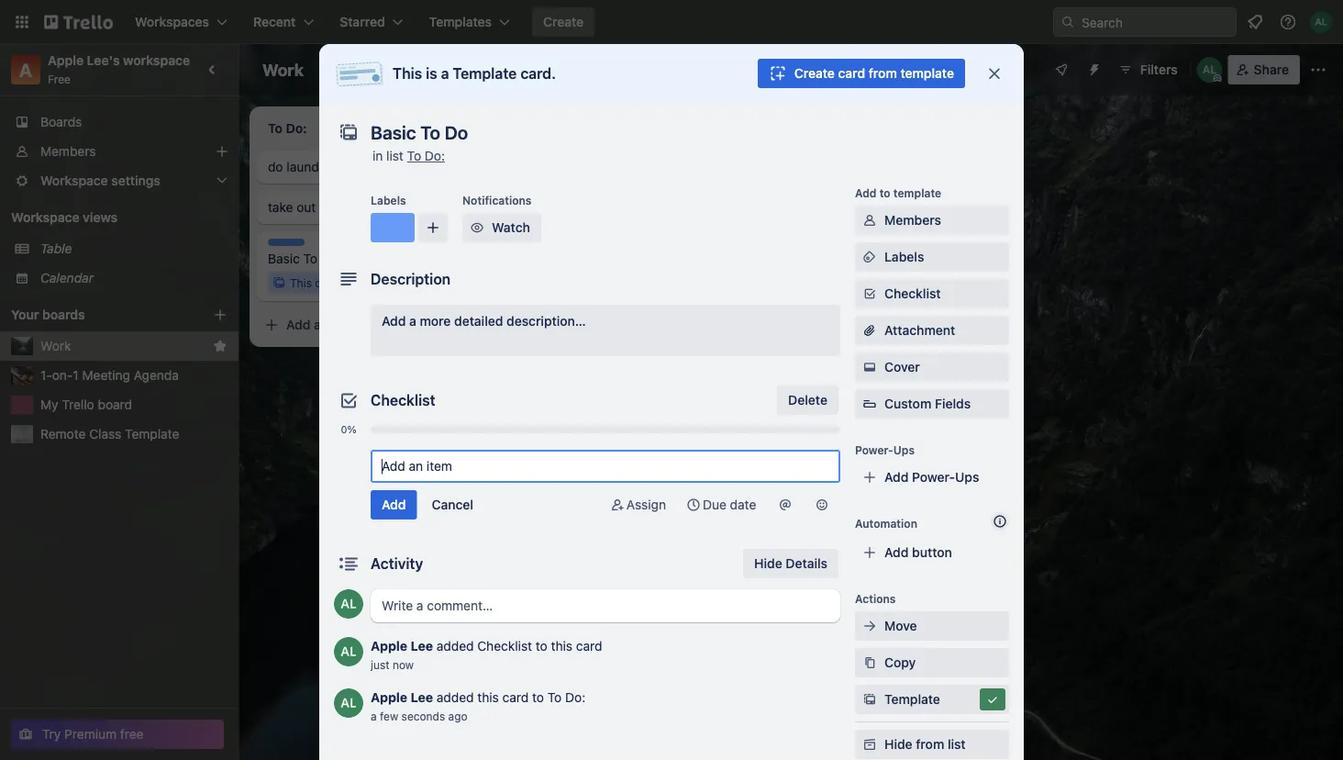Task type: vqa. For each thing, say whether or not it's contained in the screenshot.
Sparkle Image
no



Task type: locate. For each thing, give the bounding box(es) containing it.
to inside apple lee added this card to to do: a few seconds ago
[[548, 690, 562, 705]]

watch button
[[463, 213, 541, 242]]

few
[[380, 710, 399, 722]]

work left "star or unstar board" icon
[[263, 60, 304, 79]]

try
[[42, 727, 61, 742]]

this inside apple lee added checklist to this card just now
[[551, 638, 573, 654]]

1 horizontal spatial members link
[[855, 206, 1010, 235]]

0 vertical spatial is
[[426, 65, 438, 82]]

do laundry link
[[268, 158, 481, 176]]

a inside add a card button
[[314, 317, 321, 332]]

1 vertical spatial lee
[[411, 690, 433, 705]]

filters
[[1141, 62, 1178, 77]]

2 lee from the top
[[411, 690, 433, 705]]

board
[[414, 62, 450, 77]]

sm image inside cover link
[[861, 358, 879, 376]]

lee inside apple lee added checklist to this card just now
[[411, 638, 433, 654]]

1 horizontal spatial hide
[[885, 737, 913, 752]]

hide left the details
[[755, 556, 783, 571]]

apple inside apple lee added this card to to do: a few seconds ago
[[371, 690, 408, 705]]

lee up seconds
[[411, 690, 433, 705]]

1 horizontal spatial work
[[263, 60, 304, 79]]

0 vertical spatial apple
[[48, 53, 84, 68]]

hide for hide from list
[[885, 737, 913, 752]]

sm image down actions
[[861, 617, 879, 635]]

checklist link
[[855, 279, 1010, 308]]

primary element
[[0, 0, 1344, 44]]

calendar link
[[40, 269, 228, 287]]

work up on-
[[40, 338, 71, 353]]

this
[[551, 638, 573, 654], [478, 690, 499, 705]]

0 horizontal spatial checklist
[[371, 391, 436, 409]]

a inside apple lee added this card to to do: a few seconds ago
[[371, 710, 377, 722]]

apple for free
[[48, 53, 84, 68]]

sm image down copy link
[[984, 690, 1002, 709]]

checklist up attachment
[[885, 286, 941, 301]]

sm image down add an item text box on the bottom of page
[[609, 496, 627, 514]]

switch to… image
[[13, 13, 31, 31]]

hide down template button
[[885, 737, 913, 752]]

0 vertical spatial members link
[[0, 137, 239, 166]]

out
[[297, 200, 316, 215]]

0 horizontal spatial is
[[341, 276, 350, 289]]

a down this card is a template.
[[314, 317, 321, 332]]

add power-ups link
[[855, 463, 1010, 492]]

create inside button
[[795, 66, 835, 81]]

add to template
[[855, 186, 942, 199]]

0 vertical spatial create
[[543, 14, 584, 29]]

add inside button
[[885, 545, 909, 560]]

0 horizontal spatial work
[[40, 338, 71, 353]]

workspace visible image
[[357, 62, 372, 77]]

labels up color: blue, title: none image
[[371, 194, 406, 207]]

1 horizontal spatial template
[[453, 65, 517, 82]]

hide for hide details
[[755, 556, 783, 571]]

1 vertical spatial labels
[[885, 249, 925, 264]]

0 horizontal spatial create
[[543, 14, 584, 29]]

0 vertical spatial this
[[393, 65, 422, 82]]

0 vertical spatial hide
[[755, 556, 783, 571]]

this for this card is a template.
[[290, 276, 312, 289]]

sm image for members
[[861, 211, 879, 229]]

0 vertical spatial apple lee (applelee29) image
[[1311, 11, 1333, 33]]

my trello board
[[40, 397, 132, 412]]

1 vertical spatial this
[[290, 276, 312, 289]]

power ups image
[[1054, 62, 1069, 77]]

do
[[268, 159, 283, 174]]

hide from list
[[885, 737, 966, 752]]

power-
[[855, 443, 894, 456], [913, 470, 956, 485]]

2 vertical spatial apple
[[371, 690, 408, 705]]

apple up the just now link
[[371, 638, 408, 654]]

0 vertical spatial from
[[869, 66, 898, 81]]

just now link
[[371, 658, 414, 671]]

2 horizontal spatial to
[[548, 690, 562, 705]]

1 vertical spatial to
[[536, 638, 548, 654]]

2 vertical spatial to
[[548, 690, 562, 705]]

0 vertical spatial apple lee (applelee29) image
[[334, 589, 363, 619]]

0 horizontal spatial hide
[[755, 556, 783, 571]]

do
[[321, 251, 338, 266]]

sm image inside copy link
[[861, 654, 879, 672]]

checklist
[[885, 286, 941, 301], [371, 391, 436, 409], [478, 638, 532, 654]]

0 horizontal spatial do:
[[425, 148, 445, 163]]

board
[[98, 397, 132, 412]]

add for add to template
[[855, 186, 877, 199]]

added inside apple lee added checklist to this card just now
[[437, 638, 474, 654]]

trello
[[62, 397, 94, 412]]

color: blue, title: none image
[[268, 239, 305, 246]]

this down 'write a comment' text field
[[551, 638, 573, 654]]

to down apple lee added checklist to this card just now
[[548, 690, 562, 705]]

1 horizontal spatial ups
[[956, 470, 980, 485]]

0 vertical spatial to
[[407, 148, 421, 163]]

remote class template link
[[40, 425, 228, 443]]

create for create card from template
[[795, 66, 835, 81]]

checklist down more
[[371, 391, 436, 409]]

add a card button
[[257, 310, 463, 340]]

details
[[786, 556, 828, 571]]

1 vertical spatial to
[[303, 251, 318, 266]]

sm image inside the assign link
[[609, 496, 627, 514]]

do:
[[425, 148, 445, 163], [566, 690, 586, 705]]

card
[[839, 66, 866, 81], [315, 276, 338, 289], [325, 317, 352, 332], [576, 638, 603, 654], [503, 690, 529, 705]]

apple lee (applelee29) image
[[1311, 11, 1333, 33], [1198, 57, 1223, 83], [334, 688, 363, 718]]

added up apple lee added this card to to do: a few seconds ago
[[437, 638, 474, 654]]

delete
[[789, 392, 828, 408]]

members down add to template
[[885, 212, 942, 228]]

1 horizontal spatial this
[[393, 65, 422, 82]]

assign
[[627, 497, 666, 512]]

template inside button
[[885, 692, 941, 707]]

to right in
[[407, 148, 421, 163]]

1 vertical spatial hide
[[885, 737, 913, 752]]

basic
[[268, 251, 300, 266]]

sm image
[[861, 211, 879, 229], [468, 218, 486, 237], [861, 248, 879, 266], [861, 285, 879, 303], [861, 358, 879, 376], [685, 496, 703, 514], [777, 496, 795, 514], [813, 496, 832, 514], [861, 690, 879, 709], [861, 735, 879, 754]]

assign link
[[601, 490, 674, 520]]

sm image inside watch button
[[468, 218, 486, 237]]

remote class template
[[40, 426, 179, 442]]

a left more
[[409, 313, 417, 329]]

card.
[[521, 65, 556, 82]]

0 vertical spatial list
[[387, 148, 404, 163]]

1 vertical spatial apple lee (applelee29) image
[[1198, 57, 1223, 83]]

0 vertical spatial template
[[453, 65, 517, 82]]

apple lee (applelee29) image right open information menu icon
[[1311, 11, 1333, 33]]

this down apple lee added checklist to this card just now
[[478, 690, 499, 705]]

template button
[[855, 685, 1010, 714]]

0 vertical spatial power-
[[855, 443, 894, 456]]

to down apple lee added checklist to this card just now
[[532, 690, 544, 705]]

0 horizontal spatial members link
[[0, 137, 239, 166]]

1 horizontal spatial checklist
[[478, 638, 532, 654]]

add inside button
[[286, 317, 311, 332]]

1
[[73, 368, 79, 383]]

color: blue, title: none image
[[371, 213, 415, 242]]

share
[[1254, 62, 1290, 77]]

1 horizontal spatial create
[[795, 66, 835, 81]]

0 vertical spatial members
[[40, 144, 96, 159]]

template down "my trello board" link
[[125, 426, 179, 442]]

premium
[[64, 727, 117, 742]]

members
[[40, 144, 96, 159], [885, 212, 942, 228]]

1 vertical spatial list
[[948, 737, 966, 752]]

this for this is a template card.
[[393, 65, 422, 82]]

power- down power-ups
[[913, 470, 956, 485]]

sm image inside checklist link
[[861, 285, 879, 303]]

checklist up apple lee added this card to to do: a few seconds ago
[[478, 638, 532, 654]]

0 vertical spatial checklist
[[885, 286, 941, 301]]

added
[[437, 638, 474, 654], [437, 690, 474, 705]]

ups
[[894, 443, 915, 456], [956, 470, 980, 485]]

2 horizontal spatial template
[[885, 692, 941, 707]]

checklist inside apple lee added checklist to this card just now
[[478, 638, 532, 654]]

2 horizontal spatial checklist
[[885, 286, 941, 301]]

meeting
[[82, 368, 130, 383]]

apple
[[48, 53, 84, 68], [371, 638, 408, 654], [371, 690, 408, 705]]

sm image for labels
[[861, 248, 879, 266]]

0 vertical spatial this
[[551, 638, 573, 654]]

due date
[[703, 497, 757, 512]]

2 vertical spatial to
[[532, 690, 544, 705]]

0 vertical spatial work
[[263, 60, 304, 79]]

2 vertical spatial template
[[885, 692, 941, 707]]

1 lee from the top
[[411, 638, 433, 654]]

create for create
[[543, 14, 584, 29]]

work link
[[40, 337, 206, 355]]

0 horizontal spatial to
[[303, 251, 318, 266]]

1 vertical spatial work
[[40, 338, 71, 353]]

add button button
[[855, 538, 1010, 567]]

sm image inside template button
[[861, 690, 879, 709]]

None submit
[[371, 490, 417, 520]]

add a more detailed description… link
[[371, 305, 841, 356]]

0 vertical spatial lee
[[411, 638, 433, 654]]

starred icon image
[[213, 339, 228, 353]]

1 horizontal spatial from
[[916, 737, 945, 752]]

labels link
[[855, 242, 1010, 272]]

None text field
[[362, 116, 967, 149]]

take
[[268, 200, 293, 215]]

apple inside apple lee's workspace free
[[48, 53, 84, 68]]

1 horizontal spatial power-
[[913, 470, 956, 485]]

sm image for cover
[[861, 358, 879, 376]]

sm image
[[609, 496, 627, 514], [861, 617, 879, 635], [861, 654, 879, 672], [984, 690, 1002, 709]]

sm image inside hide from list link
[[861, 735, 879, 754]]

2 vertical spatial checklist
[[478, 638, 532, 654]]

lee for added this card to to do:
[[411, 690, 433, 705]]

0 horizontal spatial ups
[[894, 443, 915, 456]]

1 vertical spatial from
[[916, 737, 945, 752]]

is down 'basic to do' link on the left of the page
[[341, 276, 350, 289]]

1 horizontal spatial do:
[[566, 690, 586, 705]]

template
[[901, 66, 955, 81], [894, 186, 942, 199]]

custom
[[885, 396, 932, 411]]

1-on-1 meeting agenda
[[40, 368, 179, 383]]

0 horizontal spatial apple lee (applelee29) image
[[334, 688, 363, 718]]

to inside apple lee added checklist to this card just now
[[536, 638, 548, 654]]

add
[[855, 186, 877, 199], [382, 313, 406, 329], [286, 317, 311, 332], [885, 470, 909, 485], [885, 545, 909, 560]]

1 added from the top
[[437, 638, 474, 654]]

members down boards
[[40, 144, 96, 159]]

to down 'write a comment' text field
[[536, 638, 548, 654]]

search image
[[1061, 15, 1076, 29]]

1 horizontal spatial list
[[948, 737, 966, 752]]

list right in
[[387, 148, 404, 163]]

0 horizontal spatial labels
[[371, 194, 406, 207]]

1 horizontal spatial this
[[551, 638, 573, 654]]

0%
[[341, 424, 357, 436]]

template down copy at the bottom right of page
[[885, 692, 941, 707]]

apple up few
[[371, 690, 408, 705]]

hide details
[[755, 556, 828, 571]]

0 horizontal spatial this
[[478, 690, 499, 705]]

1 vertical spatial template
[[894, 186, 942, 199]]

1 vertical spatial added
[[437, 690, 474, 705]]

added up ago
[[437, 690, 474, 705]]

is left customize views icon
[[426, 65, 438, 82]]

card inside apple lee added this card to to do: a few seconds ago
[[503, 690, 529, 705]]

to up labels link
[[880, 186, 891, 199]]

0 vertical spatial do:
[[425, 148, 445, 163]]

lee up now
[[411, 638, 433, 654]]

power- down custom
[[855, 443, 894, 456]]

your boards
[[11, 307, 85, 322]]

try premium free
[[42, 727, 144, 742]]

Add an item text field
[[371, 450, 841, 483]]

board link
[[383, 55, 461, 84]]

sm image inside labels link
[[861, 248, 879, 266]]

1 vertical spatial create
[[795, 66, 835, 81]]

move
[[885, 618, 918, 633]]

from inside button
[[869, 66, 898, 81]]

to left 'do'
[[303, 251, 318, 266]]

apple for checklist
[[371, 638, 408, 654]]

0 vertical spatial template
[[901, 66, 955, 81]]

this down basic to do
[[290, 276, 312, 289]]

create button
[[532, 7, 595, 37]]

sm image inside move link
[[861, 617, 879, 635]]

to do: link
[[407, 148, 445, 163]]

basic to do link
[[268, 250, 481, 268]]

2 added from the top
[[437, 690, 474, 705]]

create inside button
[[543, 14, 584, 29]]

1 vertical spatial do:
[[566, 690, 586, 705]]

0 vertical spatial ups
[[894, 443, 915, 456]]

my trello board link
[[40, 396, 228, 414]]

this right workspace visible image
[[393, 65, 422, 82]]

take out trash
[[268, 200, 350, 215]]

customize views image
[[470, 61, 488, 79]]

create card from template button
[[758, 59, 966, 88]]

a left few
[[371, 710, 377, 722]]

is
[[426, 65, 438, 82], [341, 276, 350, 289]]

ago
[[448, 710, 468, 722]]

members link up labels link
[[855, 206, 1010, 235]]

list inside hide from list link
[[948, 737, 966, 752]]

sm image for template
[[861, 690, 879, 709]]

list down template button
[[948, 737, 966, 752]]

0 notifications image
[[1245, 11, 1267, 33]]

1 vertical spatial template
[[125, 426, 179, 442]]

1 vertical spatial ups
[[956, 470, 980, 485]]

add for add a card
[[286, 317, 311, 332]]

template right board
[[453, 65, 517, 82]]

sm image left copy at the bottom right of page
[[861, 654, 879, 672]]

apple lee (applelee29) image
[[334, 589, 363, 619], [334, 637, 363, 666]]

try premium free button
[[11, 720, 224, 749]]

1 horizontal spatial members
[[885, 212, 942, 228]]

labels up checklist link
[[885, 249, 925, 264]]

apple inside apple lee added checklist to this card just now
[[371, 638, 408, 654]]

1 horizontal spatial apple lee (applelee29) image
[[1198, 57, 1223, 83]]

added inside apple lee added this card to to do: a few seconds ago
[[437, 690, 474, 705]]

work
[[263, 60, 304, 79], [40, 338, 71, 353]]

apple lee (applelee29) image left few
[[334, 688, 363, 718]]

members link down boards
[[0, 137, 239, 166]]

from
[[869, 66, 898, 81], [916, 737, 945, 752]]

sm image inside template button
[[984, 690, 1002, 709]]

apple for this
[[371, 690, 408, 705]]

card inside add a card button
[[325, 317, 352, 332]]

apple up free
[[48, 53, 84, 68]]

2 vertical spatial apple lee (applelee29) image
[[334, 688, 363, 718]]

lee inside apple lee added this card to to do: a few seconds ago
[[411, 690, 433, 705]]

ups up the add power-ups on the right of the page
[[894, 443, 915, 456]]

ups down fields
[[956, 470, 980, 485]]

1 vertical spatial apple lee (applelee29) image
[[334, 637, 363, 666]]

1 vertical spatial this
[[478, 690, 499, 705]]

1 vertical spatial apple
[[371, 638, 408, 654]]

0 vertical spatial added
[[437, 638, 474, 654]]

add a card
[[286, 317, 352, 332]]

0 horizontal spatial from
[[869, 66, 898, 81]]

0 horizontal spatial this
[[290, 276, 312, 289]]

apple lee (applelee29) image right filters
[[1198, 57, 1223, 83]]



Task type: describe. For each thing, give the bounding box(es) containing it.
0 vertical spatial labels
[[371, 194, 406, 207]]

to inside apple lee added this card to to do: a few seconds ago
[[532, 690, 544, 705]]

added for added checklist to this card
[[437, 638, 474, 654]]

sm image inside due date link
[[685, 496, 703, 514]]

boards
[[42, 307, 85, 322]]

cancel link
[[421, 490, 485, 520]]

date
[[730, 497, 757, 512]]

0 horizontal spatial list
[[387, 148, 404, 163]]

just
[[371, 658, 390, 671]]

a inside add a more detailed description… link
[[409, 313, 417, 329]]

0 horizontal spatial template
[[125, 426, 179, 442]]

create from template… image
[[470, 318, 485, 332]]

sm image for copy link
[[861, 654, 879, 672]]

Write a comment text field
[[371, 589, 841, 622]]

this inside apple lee added this card to to do: a few seconds ago
[[478, 690, 499, 705]]

1 vertical spatial members
[[885, 212, 942, 228]]

seconds
[[402, 710, 445, 722]]

apple lee's workspace free
[[48, 53, 190, 85]]

1 vertical spatial members link
[[855, 206, 1010, 235]]

1 apple lee (applelee29) image from the top
[[334, 589, 363, 619]]

create card from template
[[795, 66, 955, 81]]

copy
[[885, 655, 916, 670]]

add for add a more detailed description…
[[382, 313, 406, 329]]

2 apple lee (applelee29) image from the top
[[334, 637, 363, 666]]

add for add power-ups
[[885, 470, 909, 485]]

in list to do:
[[373, 148, 445, 163]]

activity
[[371, 555, 424, 572]]

Search field
[[1076, 8, 1236, 36]]

basic to do
[[268, 251, 338, 266]]

boards
[[40, 114, 82, 129]]

filters button
[[1113, 55, 1184, 84]]

hide details link
[[744, 549, 839, 578]]

free
[[120, 727, 144, 742]]

laundry
[[287, 159, 331, 174]]

lee for added checklist to this card
[[411, 638, 433, 654]]

0 horizontal spatial power-
[[855, 443, 894, 456]]

class
[[89, 426, 121, 442]]

more
[[420, 313, 451, 329]]

add power-ups
[[885, 470, 980, 485]]

this card is a template.
[[290, 276, 411, 289]]

actions
[[855, 592, 896, 605]]

card inside apple lee added checklist to this card just now
[[576, 638, 603, 654]]

attachment button
[[855, 316, 1010, 345]]

a left customize views icon
[[441, 65, 449, 82]]

1 vertical spatial power-
[[913, 470, 956, 485]]

template inside button
[[901, 66, 955, 81]]

1 vertical spatial is
[[341, 276, 350, 289]]

star or unstar board image
[[324, 62, 339, 77]]

a few seconds ago link
[[371, 710, 468, 722]]

sm image for move link
[[861, 617, 879, 635]]

on-
[[52, 368, 73, 383]]

description…
[[507, 313, 586, 329]]

your
[[11, 307, 39, 322]]

work inside board name text box
[[263, 60, 304, 79]]

added for added this card to to do:
[[437, 690, 474, 705]]

add for add button
[[885, 545, 909, 560]]

workspace views
[[11, 210, 118, 225]]

in
[[373, 148, 383, 163]]

open information menu image
[[1280, 13, 1298, 31]]

1 horizontal spatial is
[[426, 65, 438, 82]]

apple lee added this card to to do: a few seconds ago
[[371, 690, 586, 722]]

sm image for watch
[[468, 218, 486, 237]]

2 horizontal spatial apple lee (applelee29) image
[[1311, 11, 1333, 33]]

power-ups
[[855, 443, 915, 456]]

add button
[[885, 545, 953, 560]]

notifications
[[463, 194, 532, 207]]

1-on-1 meeting agenda link
[[40, 366, 228, 385]]

fields
[[935, 396, 971, 411]]

due
[[703, 497, 727, 512]]

Board name text field
[[253, 55, 313, 84]]

button
[[913, 545, 953, 560]]

delete link
[[778, 386, 839, 415]]

boards link
[[0, 107, 239, 137]]

back to home image
[[44, 7, 113, 37]]

attachment
[[885, 323, 956, 338]]

move link
[[855, 611, 1010, 641]]

0 vertical spatial to
[[880, 186, 891, 199]]

1 horizontal spatial labels
[[885, 249, 925, 264]]

watch
[[492, 220, 530, 235]]

due date link
[[677, 490, 766, 520]]

1 vertical spatial checklist
[[371, 391, 436, 409]]

apple lee added checklist to this card just now
[[371, 638, 603, 671]]

custom fields
[[885, 396, 971, 411]]

workspace
[[11, 210, 79, 225]]

do laundry
[[268, 159, 331, 174]]

1 horizontal spatial to
[[407, 148, 421, 163]]

a link
[[11, 55, 40, 84]]

your boards with 4 items element
[[11, 304, 185, 326]]

trash
[[320, 200, 350, 215]]

views
[[83, 210, 118, 225]]

add board image
[[213, 307, 228, 322]]

free
[[48, 73, 71, 85]]

take out trash link
[[268, 198, 481, 217]]

automation image
[[1080, 55, 1106, 81]]

checklist group
[[334, 439, 841, 446]]

table
[[40, 241, 72, 256]]

do: inside apple lee added this card to to do: a few seconds ago
[[566, 690, 586, 705]]

0 horizontal spatial members
[[40, 144, 96, 159]]

this is a template card.
[[393, 65, 556, 82]]

copy link
[[855, 648, 1010, 677]]

table link
[[40, 240, 228, 258]]

lee's
[[87, 53, 120, 68]]

sm image for checklist
[[861, 285, 879, 303]]

hide from list link
[[855, 730, 1010, 759]]

automation
[[855, 517, 918, 530]]

a
[[19, 59, 32, 80]]

show menu image
[[1310, 61, 1328, 79]]

my
[[40, 397, 58, 412]]

card inside "create card from template" button
[[839, 66, 866, 81]]

sm image for the assign link
[[609, 496, 627, 514]]

detailed
[[454, 313, 503, 329]]

cover
[[885, 359, 920, 375]]

sm image for hide from list
[[861, 735, 879, 754]]

add a more detailed description…
[[382, 313, 586, 329]]

a down 'basic to do' link on the left of the page
[[353, 276, 359, 289]]

apple lee's workspace link
[[48, 53, 190, 68]]

agenda
[[134, 368, 179, 383]]

share button
[[1229, 55, 1301, 84]]



